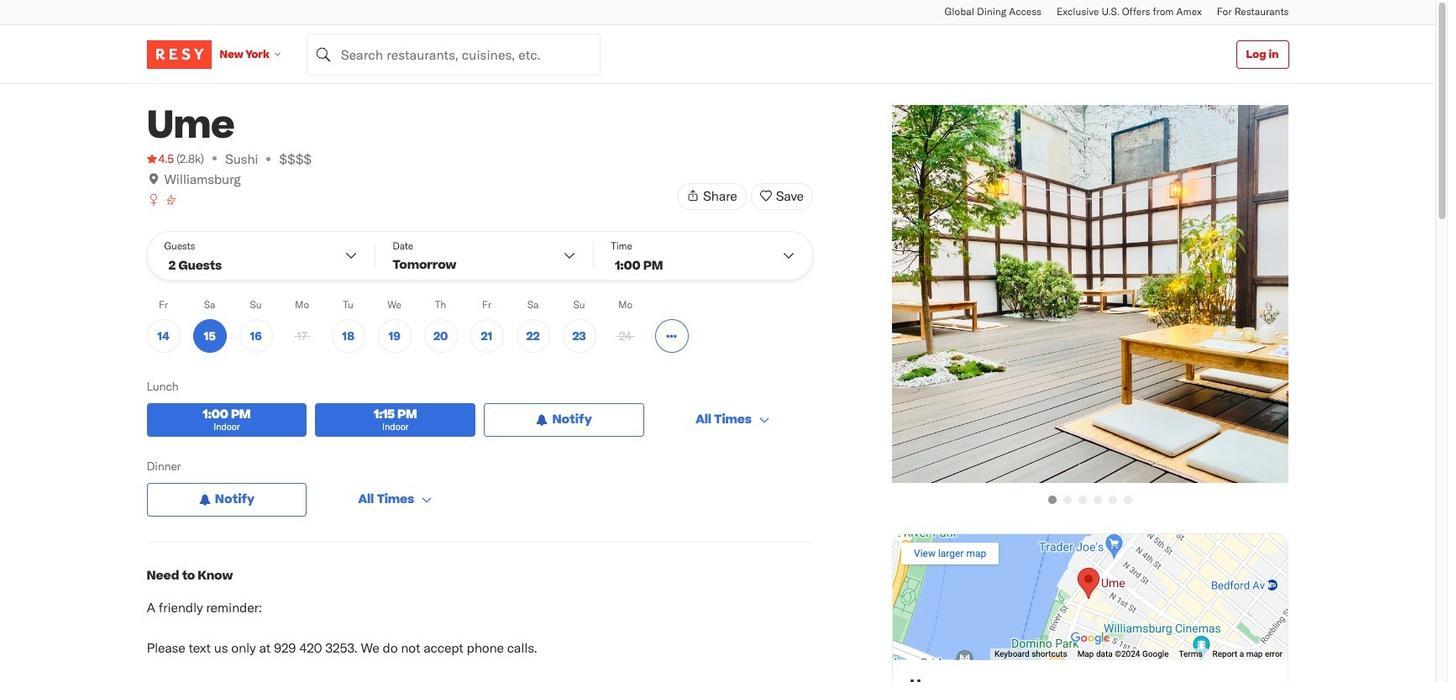 Task type: locate. For each thing, give the bounding box(es) containing it.
None field
[[306, 33, 601, 75]]



Task type: describe. For each thing, give the bounding box(es) containing it.
Search restaurants, cuisines, etc. text field
[[306, 33, 601, 75]]

4.5 out of 5 stars image
[[147, 150, 174, 167]]



Task type: vqa. For each thing, say whether or not it's contained in the screenshot.
'FIELD'
yes



